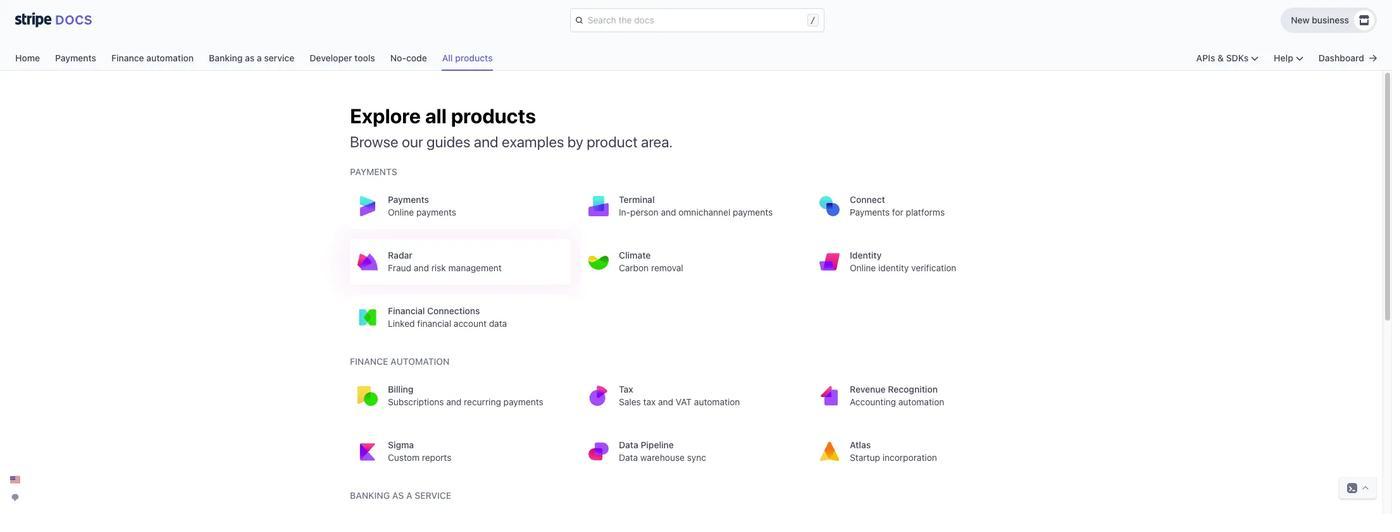 Task type: locate. For each thing, give the bounding box(es) containing it.
service down reports
[[415, 491, 451, 501]]

/
[[811, 15, 816, 25]]

and inside the explore all products browse our guides and examples by product area.
[[474, 133, 499, 151]]

/ button
[[571, 9, 824, 32]]

Search the docs text field
[[585, 10, 805, 30]]

account
[[454, 318, 487, 329]]

vat
[[676, 397, 692, 408]]

payments right omnichannel at top
[[733, 207, 773, 218]]

and right tax
[[658, 397, 674, 408]]

all products
[[442, 53, 493, 63]]

online for online identity verification
[[850, 263, 876, 273]]

and inside "billing subscriptions and recurring payments"
[[446, 397, 462, 408]]

apis & sdks
[[1197, 53, 1249, 63]]

and left recurring
[[446, 397, 462, 408]]

all
[[442, 53, 453, 63]]

products inside the explore all products browse our guides and examples by product area.
[[451, 104, 536, 128]]

1 horizontal spatial a
[[406, 491, 412, 501]]

0 vertical spatial data
[[619, 440, 639, 451]]

1 horizontal spatial online
[[850, 263, 876, 273]]

online inside payments online payments
[[388, 207, 414, 218]]

0 vertical spatial banking as a service
[[209, 53, 294, 63]]

products
[[455, 53, 493, 63], [451, 104, 536, 128]]

automation
[[146, 53, 194, 63], [391, 356, 450, 367], [694, 397, 740, 408], [899, 397, 945, 408]]

payments inside payments online payments
[[417, 207, 456, 218]]

platforms
[[906, 207, 945, 218]]

1 vertical spatial finance automation
[[350, 356, 450, 367]]

banking inside banking as a service link
[[209, 53, 243, 63]]

and right guides
[[474, 133, 499, 151]]

payments online payments
[[388, 194, 456, 218]]

payments down 'an image of the stripe logo' link
[[55, 53, 96, 63]]

person
[[630, 207, 659, 218]]

1 horizontal spatial banking as a service
[[350, 491, 451, 501]]

payments up radar fraud and risk management
[[417, 207, 456, 218]]

1 horizontal spatial service
[[415, 491, 451, 501]]

data left pipeline
[[619, 440, 639, 451]]

payments inside "billing subscriptions and recurring payments"
[[504, 397, 544, 408]]

product
[[587, 133, 638, 151]]

1 horizontal spatial payments
[[504, 397, 544, 408]]

data pipeline data warehouse sync
[[619, 440, 706, 463]]

1 vertical spatial as
[[392, 491, 404, 501]]

products right the 'all'
[[455, 53, 493, 63]]

service
[[264, 53, 294, 63], [415, 491, 451, 501]]

apis & sdks button
[[1197, 52, 1259, 65]]

0 horizontal spatial finance automation
[[111, 53, 194, 63]]

data
[[619, 440, 639, 451], [619, 453, 638, 463]]

identity
[[850, 250, 882, 261]]

atlas
[[850, 440, 871, 451]]

&
[[1218, 53, 1224, 63]]

payments down connect
[[850, 207, 890, 218]]

incorporation
[[883, 453, 937, 463]]

1 horizontal spatial finance
[[350, 356, 388, 367]]

browse
[[350, 133, 399, 151]]

1 vertical spatial products
[[451, 104, 536, 128]]

apis
[[1197, 53, 1216, 63]]

payments inside connect payments for platforms
[[850, 207, 890, 218]]

0 horizontal spatial banking as a service
[[209, 53, 294, 63]]

home link
[[15, 49, 55, 71]]

1 vertical spatial data
[[619, 453, 638, 463]]

tax sales tax and vat automation
[[619, 384, 740, 408]]

2 horizontal spatial payments
[[733, 207, 773, 218]]

payments right recurring
[[504, 397, 544, 408]]

identity online identity verification
[[850, 250, 957, 273]]

linked
[[388, 318, 415, 329]]

revenue
[[850, 384, 886, 395]]

explore
[[350, 104, 421, 128]]

finance
[[111, 53, 144, 63], [350, 356, 388, 367]]

automation inside revenue recognition accounting automation
[[899, 397, 945, 408]]

sigma custom reports
[[388, 440, 452, 463]]

climate
[[619, 250, 651, 261]]

in-
[[619, 207, 630, 218]]

banking as a service link
[[209, 49, 310, 71]]

0 horizontal spatial finance
[[111, 53, 144, 63]]

1 horizontal spatial as
[[392, 491, 404, 501]]

0 vertical spatial finance
[[111, 53, 144, 63]]

finance automation
[[111, 53, 194, 63], [350, 356, 450, 367]]

identity
[[879, 263, 909, 273]]

0 vertical spatial as
[[245, 53, 255, 63]]

sigma
[[388, 440, 414, 451]]

custom
[[388, 453, 420, 463]]

1 vertical spatial banking
[[350, 491, 390, 501]]

0 vertical spatial online
[[388, 207, 414, 218]]

dashboard
[[1319, 53, 1365, 63]]

and right person
[[661, 207, 676, 218]]

an image of the stripe logo image
[[15, 12, 92, 28]]

atlas startup incorporation
[[850, 440, 937, 463]]

and inside radar fraud and risk management
[[414, 263, 429, 273]]

tab list
[[15, 49, 493, 71]]

online down identity
[[850, 263, 876, 273]]

online inside identity online identity verification
[[850, 263, 876, 273]]

0 horizontal spatial as
[[245, 53, 255, 63]]

2 data from the top
[[619, 453, 638, 463]]

1 vertical spatial online
[[850, 263, 876, 273]]

0 horizontal spatial banking
[[209, 53, 243, 63]]

products up examples
[[451, 104, 536, 128]]

sdks
[[1227, 53, 1249, 63]]

payments inside payments online payments
[[388, 194, 429, 205]]

0 vertical spatial banking
[[209, 53, 243, 63]]

0 horizontal spatial service
[[264, 53, 294, 63]]

and inside tax sales tax and vat automation
[[658, 397, 674, 408]]

banking as a service
[[209, 53, 294, 63], [350, 491, 451, 501]]

payments inside tab list
[[55, 53, 96, 63]]

tools
[[355, 53, 375, 63]]

verification
[[912, 263, 957, 273]]

warehouse
[[641, 453, 685, 463]]

management
[[449, 263, 502, 273]]

and
[[474, 133, 499, 151], [661, 207, 676, 218], [414, 263, 429, 273], [446, 397, 462, 408], [658, 397, 674, 408]]

service left developer
[[264, 53, 294, 63]]

payments
[[55, 53, 96, 63], [350, 166, 397, 177], [388, 194, 429, 205], [850, 207, 890, 218]]

payments up radar on the left of the page
[[388, 194, 429, 205]]

0 vertical spatial products
[[455, 53, 493, 63]]

carbon
[[619, 263, 649, 273]]

payments
[[417, 207, 456, 218], [733, 207, 773, 218], [504, 397, 544, 408]]

tab list containing home
[[15, 49, 493, 71]]

financial
[[417, 318, 451, 329]]

radar fraud and risk management
[[388, 250, 502, 273]]

0 horizontal spatial online
[[388, 207, 414, 218]]

help button
[[1274, 52, 1304, 65]]

payments down the browse
[[350, 166, 397, 177]]

new business
[[1291, 15, 1350, 25]]

0 vertical spatial a
[[257, 53, 262, 63]]

banking
[[209, 53, 243, 63], [350, 491, 390, 501]]

0 horizontal spatial a
[[257, 53, 262, 63]]

guides
[[427, 133, 471, 151]]

and left risk
[[414, 263, 429, 273]]

all products link
[[442, 49, 493, 71]]

fraud
[[388, 263, 411, 273]]

sync
[[687, 453, 706, 463]]

terminal in-person and omnichannel payments
[[619, 194, 773, 218]]

online
[[388, 207, 414, 218], [850, 263, 876, 273]]

dashboard link
[[1319, 52, 1365, 65]]

online up radar on the left of the page
[[388, 207, 414, 218]]

0 vertical spatial finance automation
[[111, 53, 194, 63]]

data left warehouse
[[619, 453, 638, 463]]

0 horizontal spatial payments
[[417, 207, 456, 218]]



Task type: vqa. For each thing, say whether or not it's contained in the screenshot.
bottom 'payments'
no



Task type: describe. For each thing, give the bounding box(es) containing it.
1 horizontal spatial banking
[[350, 491, 390, 501]]

automation inside tax sales tax and vat automation
[[694, 397, 740, 408]]

billing subscriptions and recurring payments
[[388, 384, 544, 408]]

online for online payments
[[388, 207, 414, 218]]

terminal
[[619, 194, 655, 205]]

removal
[[651, 263, 684, 273]]

reports
[[422, 453, 452, 463]]

developer tools link
[[310, 49, 390, 71]]

1 data from the top
[[619, 440, 639, 451]]

code
[[406, 53, 427, 63]]

1 vertical spatial service
[[415, 491, 451, 501]]

startup
[[850, 453, 880, 463]]

subscriptions
[[388, 397, 444, 408]]

by
[[568, 133, 584, 151]]

new business button
[[1281, 8, 1377, 33]]

billing
[[388, 384, 414, 395]]

tax
[[643, 397, 656, 408]]

no-
[[390, 53, 406, 63]]

0 vertical spatial service
[[264, 53, 294, 63]]

connect
[[850, 194, 885, 205]]

radar
[[388, 250, 413, 261]]

new
[[1291, 15, 1310, 25]]

finance automation link
[[111, 49, 209, 71]]

sales
[[619, 397, 641, 408]]

all
[[425, 104, 447, 128]]

climate carbon removal
[[619, 250, 684, 273]]

connections
[[427, 306, 480, 316]]

no-code link
[[390, 49, 442, 71]]

tax
[[619, 384, 633, 395]]

home
[[15, 53, 40, 63]]

help
[[1274, 53, 1294, 63]]

financial connections linked financial account data
[[388, 306, 507, 329]]

our
[[402, 133, 423, 151]]

developer tools
[[310, 53, 375, 63]]

business
[[1312, 15, 1350, 25]]

pipeline
[[641, 440, 674, 451]]

payments inside terminal in-person and omnichannel payments
[[733, 207, 773, 218]]

recurring
[[464, 397, 501, 408]]

and inside terminal in-person and omnichannel payments
[[661, 207, 676, 218]]

connect payments for platforms
[[850, 194, 945, 218]]

developer
[[310, 53, 352, 63]]

us image
[[10, 475, 20, 486]]

financial
[[388, 306, 425, 316]]

no-code
[[390, 53, 427, 63]]

an image of the stripe logo link
[[3, 0, 104, 42]]

1 vertical spatial finance
[[350, 356, 388, 367]]

revenue recognition accounting automation
[[850, 384, 945, 408]]

for
[[892, 207, 904, 218]]

data
[[489, 318, 507, 329]]

explore all products browse our guides and examples by product area.
[[350, 104, 673, 151]]

accounting
[[850, 397, 896, 408]]

finance inside tab list
[[111, 53, 144, 63]]

1 horizontal spatial finance automation
[[350, 356, 450, 367]]

omnichannel
[[679, 207, 731, 218]]

recognition
[[888, 384, 938, 395]]

1 vertical spatial banking as a service
[[350, 491, 451, 501]]

risk
[[431, 263, 446, 273]]

examples
[[502, 133, 564, 151]]

1 vertical spatial a
[[406, 491, 412, 501]]

area.
[[641, 133, 673, 151]]

payments link
[[55, 49, 111, 71]]



